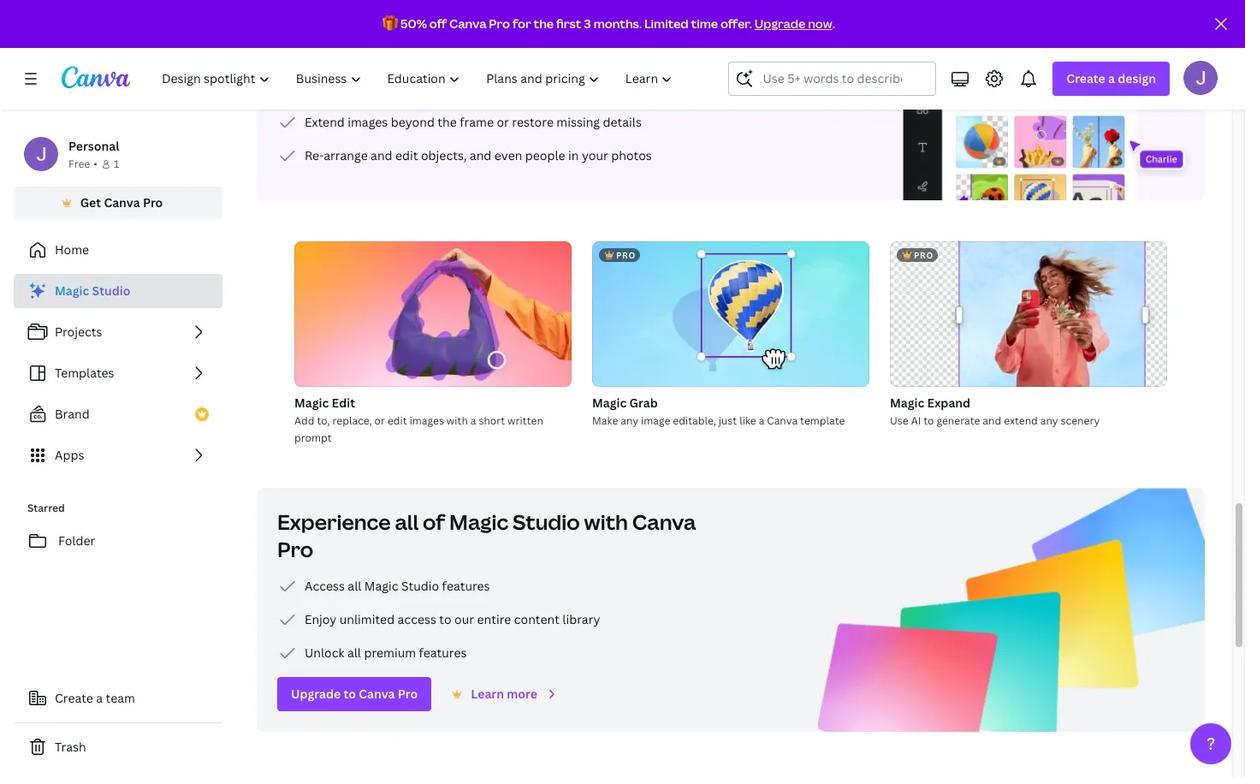 Task type: vqa. For each thing, say whether or not it's contained in the screenshot.
Magic Edit group
yes



Task type: describe. For each thing, give the bounding box(es) containing it.
scenery
[[1061, 414, 1100, 428]]

get canva pro button
[[14, 187, 223, 219]]

0 horizontal spatial and
[[371, 147, 393, 164]]

months.
[[594, 15, 642, 32]]

image
[[641, 414, 671, 428]]

learn more
[[471, 686, 538, 702]]

learn
[[471, 686, 504, 702]]

create a design button
[[1053, 62, 1170, 96]]

1 horizontal spatial studio
[[401, 578, 439, 594]]

with inside magic edit add to, replace, or edit images with a short written prompt
[[447, 414, 468, 428]]

folder
[[58, 533, 95, 549]]

1 horizontal spatial the
[[534, 15, 554, 32]]

unlock all premium features
[[305, 645, 467, 661]]

or for replace,
[[375, 414, 385, 428]]

templates link
[[14, 356, 223, 390]]

free
[[68, 157, 90, 171]]

1 horizontal spatial upgrade
[[755, 15, 806, 32]]

jacob simon image
[[1184, 61, 1218, 95]]

photos
[[611, 147, 652, 164]]

magic grab group
[[592, 241, 870, 430]]

images inside magic edit add to, replace, or edit images with a short written prompt
[[410, 414, 444, 428]]

Search search field
[[763, 62, 903, 95]]

to inside list
[[439, 611, 452, 628]]

now
[[808, 15, 833, 32]]

content
[[514, 611, 560, 628]]

extend
[[305, 114, 345, 130]]

magic grab make any image editable, just like a canva template
[[592, 395, 845, 428]]

create a team
[[55, 690, 135, 706]]

make
[[592, 414, 618, 428]]

a inside dropdown button
[[1109, 70, 1116, 86]]

magic for magic edit add to, replace, or edit images with a short written prompt
[[295, 395, 329, 411]]

magic for magic grab make any image editable, just like a canva template
[[592, 395, 627, 411]]

learn more button
[[444, 678, 563, 708]]

0 vertical spatial features
[[442, 578, 490, 594]]

a inside button
[[96, 690, 103, 706]]

access all magic studio features
[[305, 578, 490, 594]]

entire
[[477, 611, 511, 628]]

canva inside button
[[104, 194, 140, 211]]

magic studio link
[[14, 274, 223, 308]]

get
[[80, 194, 101, 211]]

50%
[[401, 15, 427, 32]]

magic edit add to, replace, or edit images with a short written prompt
[[295, 395, 544, 445]]

magic grab image
[[592, 241, 870, 387]]

create a design
[[1067, 70, 1157, 86]]

for
[[513, 15, 531, 32]]

brand
[[55, 406, 90, 422]]

time
[[691, 15, 718, 32]]

even
[[495, 147, 523, 164]]

prompt
[[295, 431, 332, 445]]

editable,
[[673, 414, 716, 428]]

experience all of magic studio with canva pro
[[277, 508, 696, 563]]

all for premium
[[348, 645, 361, 661]]

canva inside experience all of magic studio with canva pro
[[633, 508, 696, 536]]

pro group for magic expand
[[890, 241, 1168, 387]]

details
[[603, 114, 642, 130]]

home link
[[14, 233, 223, 267]]

top level navigation element
[[151, 62, 688, 96]]

•
[[94, 157, 98, 171]]

extend
[[1004, 414, 1038, 428]]

upgrade to canva pro button
[[277, 677, 432, 711]]

unlimited
[[340, 611, 395, 628]]

extend images beyond the frame or restore missing details
[[305, 114, 642, 130]]

objects,
[[421, 147, 467, 164]]

home
[[55, 241, 89, 258]]

projects link
[[14, 315, 223, 349]]

enjoy unlimited access to our entire content library
[[305, 611, 601, 628]]

any inside magic expand use ai to generate and extend any scenery
[[1041, 414, 1059, 428]]

magic inside experience all of magic studio with canva pro
[[450, 508, 509, 536]]

canva inside button
[[359, 686, 395, 702]]

folder button
[[14, 524, 223, 558]]

magic expand group
[[890, 241, 1168, 430]]

enjoy
[[305, 611, 337, 628]]

get canva pro
[[80, 194, 163, 211]]

templates
[[55, 365, 114, 381]]

first
[[556, 15, 582, 32]]

experience
[[277, 508, 391, 536]]

grab
[[630, 395, 658, 411]]

list for learn more button
[[277, 576, 601, 664]]

upgrade inside button
[[291, 686, 341, 702]]

edit inside magic edit add to, replace, or edit images with a short written prompt
[[388, 414, 407, 428]]

3
[[584, 15, 591, 32]]

short
[[479, 414, 505, 428]]

magic for magic studio
[[55, 283, 89, 299]]

offer.
[[721, 15, 752, 32]]

generate
[[937, 414, 981, 428]]

beyond
[[391, 114, 435, 130]]

add
[[295, 414, 315, 428]]



Task type: locate. For each thing, give the bounding box(es) containing it.
0 vertical spatial or
[[497, 114, 509, 130]]

pro inside button
[[143, 194, 163, 211]]

off
[[430, 15, 447, 32]]

1 vertical spatial all
[[348, 578, 362, 594]]

canva inside magic grab make any image editable, just like a canva template
[[767, 414, 798, 428]]

of
[[423, 508, 445, 536]]

0 horizontal spatial pro
[[616, 249, 636, 261]]

0 horizontal spatial the
[[438, 114, 457, 130]]

use
[[890, 414, 909, 428]]

pro inside button
[[398, 686, 418, 702]]

create
[[1067, 70, 1106, 86], [55, 690, 93, 706]]

our
[[455, 611, 474, 628]]

all for of
[[395, 508, 419, 536]]

pro inside the magic expand group
[[914, 249, 934, 261]]

0 horizontal spatial studio
[[92, 283, 131, 299]]

library
[[563, 611, 601, 628]]

create for create a design
[[1067, 70, 1106, 86]]

None search field
[[729, 62, 937, 96]]

a inside magic grab make any image editable, just like a canva template
[[759, 414, 765, 428]]

create inside button
[[55, 690, 93, 706]]

or right replace, on the left of page
[[375, 414, 385, 428]]

your
[[582, 147, 609, 164]]

1 horizontal spatial or
[[497, 114, 509, 130]]

projects
[[55, 324, 102, 340]]

pro for expand
[[914, 249, 934, 261]]

premium
[[364, 645, 416, 661]]

all right unlock
[[348, 645, 361, 661]]

people
[[526, 147, 566, 164]]

restore
[[512, 114, 554, 130]]

to,
[[317, 414, 330, 428]]

to inside button
[[344, 686, 356, 702]]

template
[[801, 414, 845, 428]]

1
[[114, 157, 119, 171]]

1 vertical spatial with
[[584, 508, 628, 536]]

arrange
[[324, 147, 368, 164]]

pro group for magic grab
[[592, 241, 870, 387]]

access
[[305, 578, 345, 594]]

1 vertical spatial list
[[14, 274, 223, 473]]

all left of on the left of page
[[395, 508, 419, 536]]

0 horizontal spatial to
[[344, 686, 356, 702]]

1 horizontal spatial images
[[410, 414, 444, 428]]

any right extend
[[1041, 414, 1059, 428]]

images left short
[[410, 414, 444, 428]]

magic up add
[[295, 395, 329, 411]]

0 vertical spatial all
[[395, 508, 419, 536]]

edit inside list
[[396, 147, 418, 164]]

create left design
[[1067, 70, 1106, 86]]

a
[[1109, 70, 1116, 86], [471, 414, 476, 428], [759, 414, 765, 428], [96, 690, 103, 706]]

0 vertical spatial edit
[[396, 147, 418, 164]]

1 vertical spatial studio
[[513, 508, 580, 536]]

magic up use
[[890, 395, 925, 411]]

or right frame
[[497, 114, 509, 130]]

0 vertical spatial to
[[924, 414, 934, 428]]

upgrade to canva pro
[[291, 686, 418, 702]]

create left team
[[55, 690, 93, 706]]

free •
[[68, 157, 98, 171]]

the left frame
[[438, 114, 457, 130]]

2 pro group from the left
[[890, 241, 1168, 387]]

0 horizontal spatial create
[[55, 690, 93, 706]]

2 pro from the left
[[914, 249, 934, 261]]

all for magic
[[348, 578, 362, 594]]

apps link
[[14, 438, 223, 473]]

brand link
[[14, 397, 223, 432]]

missing
[[557, 114, 600, 130]]

1 horizontal spatial and
[[470, 147, 492, 164]]

personal
[[68, 138, 119, 154]]

apps
[[55, 447, 84, 463]]

magic inside magic grab make any image editable, just like a canva template
[[592, 395, 627, 411]]

unlock
[[305, 645, 345, 661]]

more
[[507, 686, 538, 702]]

0 horizontal spatial images
[[348, 114, 388, 130]]

0 horizontal spatial or
[[375, 414, 385, 428]]

0 vertical spatial with
[[447, 414, 468, 428]]

1 pro group from the left
[[592, 241, 870, 387]]

1 vertical spatial to
[[439, 611, 452, 628]]

0 vertical spatial create
[[1067, 70, 1106, 86]]

list for folder button
[[14, 274, 223, 473]]

images up arrange
[[348, 114, 388, 130]]

2 horizontal spatial and
[[983, 414, 1002, 428]]

in
[[569, 147, 579, 164]]

starred
[[27, 501, 65, 515]]

pro
[[489, 15, 510, 32], [143, 194, 163, 211], [277, 535, 314, 563], [398, 686, 418, 702]]

pro inside the magic grab group
[[616, 249, 636, 261]]

any inside magic grab make any image editable, just like a canva template
[[621, 414, 639, 428]]

a left short
[[471, 414, 476, 428]]

with inside experience all of magic studio with canva pro
[[584, 508, 628, 536]]

0 vertical spatial upgrade
[[755, 15, 806, 32]]

pro up the home "link"
[[143, 194, 163, 211]]

limited
[[645, 15, 689, 32]]

list containing magic studio
[[14, 274, 223, 473]]

pro group
[[592, 241, 870, 387], [890, 241, 1168, 387]]

magic expand image
[[890, 241, 1168, 387]]

0 vertical spatial the
[[534, 15, 554, 32]]

re-arrange and edit objects, and even people in your photos
[[305, 147, 652, 164]]

1 horizontal spatial any
[[1041, 414, 1059, 428]]

like
[[740, 414, 757, 428]]

and inside magic expand use ai to generate and extend any scenery
[[983, 414, 1002, 428]]

and right arrange
[[371, 147, 393, 164]]

1 vertical spatial images
[[410, 414, 444, 428]]

0 horizontal spatial any
[[621, 414, 639, 428]]

create a team button
[[14, 682, 223, 716]]

magic edit image
[[295, 241, 572, 387]]

pro inside experience all of magic studio with canva pro
[[277, 535, 314, 563]]

features up the our at the left of page
[[442, 578, 490, 594]]

1 horizontal spatial pro group
[[890, 241, 1168, 387]]

magic edit group
[[295, 241, 572, 447]]

ai
[[911, 414, 921, 428]]

and left "even"
[[470, 147, 492, 164]]

any down grab
[[621, 414, 639, 428]]

pro left for in the top left of the page
[[489, 15, 510, 32]]

access
[[398, 611, 437, 628]]

or inside magic edit add to, replace, or edit images with a short written prompt
[[375, 414, 385, 428]]

create for create a team
[[55, 690, 93, 706]]

upgrade
[[755, 15, 806, 32], [291, 686, 341, 702]]

0 vertical spatial images
[[348, 114, 388, 130]]

magic inside magic expand use ai to generate and extend any scenery
[[890, 395, 925, 411]]

1 any from the left
[[621, 414, 639, 428]]

and
[[371, 147, 393, 164], [470, 147, 492, 164], [983, 414, 1002, 428]]

or inside list
[[497, 114, 509, 130]]

the right for in the top left of the page
[[534, 15, 554, 32]]

just
[[719, 414, 737, 428]]

1 horizontal spatial to
[[439, 611, 452, 628]]

pro
[[616, 249, 636, 261], [914, 249, 934, 261]]

and left extend
[[983, 414, 1002, 428]]

0 horizontal spatial upgrade
[[291, 686, 341, 702]]

studio
[[92, 283, 131, 299], [513, 508, 580, 536], [401, 578, 439, 594]]

upgrade now button
[[755, 15, 833, 32]]

magic up unlimited
[[365, 578, 399, 594]]

written
[[508, 414, 544, 428]]

edit
[[332, 395, 355, 411]]

2 any from the left
[[1041, 414, 1059, 428]]

list
[[277, 80, 652, 166], [14, 274, 223, 473], [277, 576, 601, 664]]

🎁
[[383, 15, 398, 32]]

upgrade left now
[[755, 15, 806, 32]]

canva
[[449, 15, 487, 32], [104, 194, 140, 211], [767, 414, 798, 428], [633, 508, 696, 536], [359, 686, 395, 702]]

list containing extend images beyond the frame or restore missing details
[[277, 80, 652, 166]]

magic inside magic edit add to, replace, or edit images with a short written prompt
[[295, 395, 329, 411]]

edit right replace, on the left of page
[[388, 414, 407, 428]]

🎁 50% off canva pro for the first 3 months. limited time offer. upgrade now .
[[383, 15, 836, 32]]

the inside list
[[438, 114, 457, 130]]

folder link
[[14, 524, 223, 558]]

1 vertical spatial edit
[[388, 414, 407, 428]]

a left team
[[96, 690, 103, 706]]

1 vertical spatial or
[[375, 414, 385, 428]]

re-
[[305, 147, 324, 164]]

a left design
[[1109, 70, 1116, 86]]

all right access
[[348, 578, 362, 594]]

all
[[395, 508, 419, 536], [348, 578, 362, 594], [348, 645, 361, 661]]

1 pro from the left
[[616, 249, 636, 261]]

pro down premium
[[398, 686, 418, 702]]

1 vertical spatial the
[[438, 114, 457, 130]]

edit
[[396, 147, 418, 164], [388, 414, 407, 428]]

1 horizontal spatial pro
[[914, 249, 934, 261]]

replace,
[[333, 414, 372, 428]]

magic expand use ai to generate and extend any scenery
[[890, 395, 1100, 428]]

edit down beyond
[[396, 147, 418, 164]]

group
[[295, 241, 572, 387]]

any
[[621, 414, 639, 428], [1041, 414, 1059, 428]]

0 vertical spatial studio
[[92, 283, 131, 299]]

to inside magic expand use ai to generate and extend any scenery
[[924, 414, 934, 428]]

list containing access all magic studio features
[[277, 576, 601, 664]]

magic right of on the left of page
[[450, 508, 509, 536]]

2 vertical spatial to
[[344, 686, 356, 702]]

.
[[833, 15, 836, 32]]

magic down home
[[55, 283, 89, 299]]

to
[[924, 414, 934, 428], [439, 611, 452, 628], [344, 686, 356, 702]]

all inside experience all of magic studio with canva pro
[[395, 508, 419, 536]]

design
[[1118, 70, 1157, 86]]

or
[[497, 114, 509, 130], [375, 414, 385, 428]]

expand
[[928, 395, 971, 411]]

2 vertical spatial studio
[[401, 578, 439, 594]]

magic studio
[[55, 283, 131, 299]]

to right the 'ai' on the right bottom of the page
[[924, 414, 934, 428]]

1 horizontal spatial create
[[1067, 70, 1106, 86]]

magic up the make
[[592, 395, 627, 411]]

1 horizontal spatial with
[[584, 508, 628, 536]]

studio inside experience all of magic studio with canva pro
[[513, 508, 580, 536]]

a inside magic edit add to, replace, or edit images with a short written prompt
[[471, 414, 476, 428]]

2 vertical spatial all
[[348, 645, 361, 661]]

0 horizontal spatial pro group
[[592, 241, 870, 387]]

pro for grab
[[616, 249, 636, 261]]

pro up access
[[277, 535, 314, 563]]

magic for magic expand use ai to generate and extend any scenery
[[890, 395, 925, 411]]

1 vertical spatial upgrade
[[291, 686, 341, 702]]

2 vertical spatial list
[[277, 576, 601, 664]]

to down unlock
[[344, 686, 356, 702]]

2 horizontal spatial studio
[[513, 508, 580, 536]]

the
[[534, 15, 554, 32], [438, 114, 457, 130]]

features down enjoy unlimited access to our entire content library
[[419, 645, 467, 661]]

or for frame
[[497, 114, 509, 130]]

to left the our at the left of page
[[439, 611, 452, 628]]

2 horizontal spatial to
[[924, 414, 934, 428]]

upgrade down unlock
[[291, 686, 341, 702]]

trash
[[55, 739, 86, 755]]

1 vertical spatial create
[[55, 690, 93, 706]]

features
[[442, 578, 490, 594], [419, 645, 467, 661]]

0 vertical spatial list
[[277, 80, 652, 166]]

1 vertical spatial features
[[419, 645, 467, 661]]

a right the like
[[759, 414, 765, 428]]

0 horizontal spatial with
[[447, 414, 468, 428]]

create inside dropdown button
[[1067, 70, 1106, 86]]



